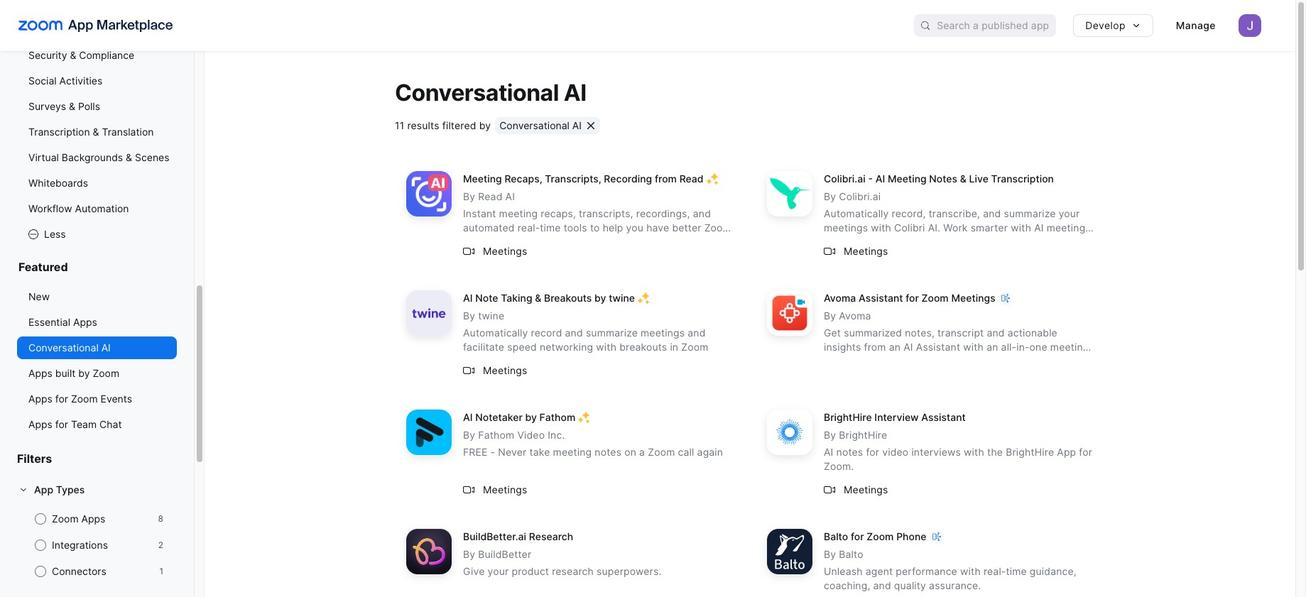 Task type: vqa. For each thing, say whether or not it's contained in the screenshot.


Task type: describe. For each thing, give the bounding box(es) containing it.
by inside apps built by zoom link
[[78, 367, 90, 379]]

live
[[969, 173, 989, 185]]

11
[[395, 120, 404, 132]]

conversation
[[874, 236, 936, 248]]

summarize inside colibri.ai - ai meeting notes & live transcription by colibri.ai automatically record, transcribe, and summarize your meetings with colibri ai. work smarter with ai meeting notes and conversation insights.
[[1004, 208, 1056, 220]]

filters
[[17, 452, 52, 466]]

surveys & polls
[[28, 100, 100, 112]]

meetings inside 'by twine automatically record and summarize meetings and facilitate speed networking with breakouts in zoom'
[[641, 327, 685, 339]]

by up "video"
[[525, 412, 537, 424]]

0 vertical spatial assistant
[[859, 292, 903, 304]]

work
[[943, 222, 968, 234]]

workflow automation link
[[17, 197, 177, 220]]

11 results filtered by
[[395, 120, 491, 132]]

notes
[[929, 173, 958, 185]]

with inside 'by twine automatically record and summarize meetings and facilitate speed networking with breakouts in zoom'
[[596, 341, 617, 353]]

0 vertical spatial twine
[[609, 292, 635, 304]]

1 horizontal spatial read
[[679, 173, 704, 185]]

activities
[[59, 75, 102, 87]]

0 vertical spatial from
[[655, 173, 677, 185]]

search a published app element
[[914, 14, 1056, 37]]

apps down app types dropdown button
[[81, 513, 105, 525]]

conversational for conversational ai button
[[499, 120, 570, 132]]

buildbetter
[[478, 549, 531, 561]]

balto inside by balto unleash agent performance with real-time guidance, coaching, and quality assurance.
[[839, 549, 864, 561]]

ai inside by read ai instant meeting recaps, transcripts, recordings, and automated real-time tools to help you have better zoom meetings.
[[505, 191, 515, 203]]

speed
[[507, 341, 537, 353]]

zoom left "phone"
[[867, 531, 894, 543]]

summarize inside 'by twine automatically record and summarize meetings and facilitate speed networking with breakouts in zoom'
[[586, 327, 638, 339]]

apps for apps for team chat
[[28, 418, 52, 430]]

app inside dropdown button
[[34, 484, 53, 496]]

in
[[670, 341, 678, 353]]

new link
[[17, 286, 177, 308]]

notes inside 'by fathom video inc. free - never take meeting notes on a zoom call again'
[[595, 446, 622, 458]]

by right filtered
[[479, 120, 491, 132]]

recordings,
[[636, 208, 690, 220]]

whiteboards link
[[17, 172, 177, 195]]

2 an from the left
[[987, 341, 998, 353]]

transcription & translation link
[[17, 121, 177, 143]]

automatically inside colibri.ai - ai meeting notes & live transcription by colibri.ai automatically record, transcribe, and summarize your meetings with colibri ai. work smarter with ai meeting notes and conversation insights.
[[824, 208, 889, 220]]

filtered
[[442, 120, 476, 132]]

by inside brighthire interview assistant by brighthire ai notes for video interviews with the brighthire app for zoom.
[[824, 429, 836, 441]]

chat
[[99, 418, 122, 430]]

call
[[678, 446, 694, 458]]

notetaker
[[475, 412, 523, 424]]

for inside apps for team chat link
[[55, 418, 68, 430]]

zoom.
[[824, 461, 854, 473]]

built
[[55, 367, 76, 379]]

record,
[[892, 208, 926, 220]]

platform.
[[975, 355, 1018, 367]]

ai right smarter
[[1034, 222, 1044, 234]]

all-
[[1001, 341, 1017, 353]]

assurance.
[[929, 580, 981, 592]]

0 vertical spatial avoma
[[824, 292, 856, 304]]

guidance,
[[1030, 566, 1077, 578]]

1
[[159, 566, 163, 577]]

by inside by read ai instant meeting recaps, transcripts, recordings, and automated real-time tools to help you have better zoom meetings.
[[463, 191, 475, 203]]

free
[[463, 446, 488, 458]]

breakouts
[[544, 292, 592, 304]]

better
[[672, 222, 701, 234]]

ai note taking & breakouts by twine
[[463, 292, 635, 304]]

and inside by balto unleash agent performance with real-time guidance, coaching, and quality assurance.
[[873, 580, 891, 592]]

app types button
[[17, 479, 177, 501]]

apps down new link
[[73, 316, 97, 328]]

less
[[44, 228, 66, 240]]

never
[[498, 446, 527, 458]]

your inside colibri.ai - ai meeting notes & live transcription by colibri.ai automatically record, transcribe, and summarize your meetings with colibri ai. work smarter with ai meeting notes and conversation insights.
[[1059, 208, 1080, 220]]

transcripts,
[[545, 173, 601, 185]]

manage button
[[1165, 14, 1227, 37]]

& left polls
[[69, 100, 75, 112]]

security
[[28, 49, 67, 61]]

with inside by avoma get summarized notes, transcript and actionable insights from an ai assistant with an all-in-one meeting management and collaboration platform.
[[963, 341, 984, 353]]

assistant inside brighthire interview assistant by brighthire ai notes for video interviews with the brighthire app for zoom.
[[921, 412, 966, 424]]

develop button
[[1073, 14, 1153, 37]]

workflow
[[28, 202, 72, 215]]

real- inside by read ai instant meeting recaps, transcripts, recordings, and automated real-time tools to help you have better zoom meetings.
[[518, 222, 540, 234]]

- inside colibri.ai - ai meeting notes & live transcription by colibri.ai automatically record, transcribe, and summarize your meetings with colibri ai. work smarter with ai meeting notes and conversation insights.
[[868, 173, 873, 185]]

networking
[[540, 341, 593, 353]]

scenes
[[135, 151, 169, 163]]

manage
[[1176, 19, 1216, 31]]

instant
[[463, 208, 496, 220]]

& left scenes
[[126, 151, 132, 163]]

develop
[[1085, 19, 1126, 31]]

0 vertical spatial fathom
[[540, 412, 576, 424]]

zoom up 'notes,'
[[922, 292, 949, 304]]

1 an from the left
[[889, 341, 901, 353]]

backgrounds
[[62, 151, 123, 163]]

ai up conversational ai button
[[564, 79, 586, 107]]

facilitate
[[463, 341, 504, 353]]

to
[[590, 222, 600, 234]]

colibri
[[894, 222, 925, 234]]

zoom inside by read ai instant meeting recaps, transcripts, recordings, and automated real-time tools to help you have better zoom meetings.
[[704, 222, 732, 234]]

meeting inside colibri.ai - ai meeting notes & live transcription by colibri.ai automatically record, transcribe, and summarize your meetings with colibri ai. work smarter with ai meeting notes and conversation insights.
[[1047, 222, 1086, 234]]

by read ai instant meeting recaps, transcripts, recordings, and automated real-time tools to help you have better zoom meetings.
[[463, 191, 732, 248]]

meeting recaps, transcripts, recording from read
[[463, 173, 704, 185]]

inc.
[[548, 429, 565, 441]]

assistant inside by avoma get summarized notes, transcript and actionable insights from an ai assistant with an all-in-one meeting management and collaboration platform.
[[916, 341, 960, 353]]

whiteboards
[[28, 177, 88, 189]]

meetings for by twine automatically record and summarize meetings and facilitate speed networking with breakouts in zoom
[[483, 364, 527, 376]]

zoom inside 'by twine automatically record and summarize meetings and facilitate speed networking with breakouts in zoom'
[[681, 341, 709, 353]]

with inside by balto unleash agent performance with real-time guidance, coaching, and quality assurance.
[[960, 566, 981, 578]]

by inside by balto unleash agent performance with real-time guidance, coaching, and quality assurance.
[[824, 549, 836, 561]]

time inside by read ai instant meeting recaps, transcripts, recordings, and automated real-time tools to help you have better zoom meetings.
[[540, 222, 561, 234]]

social activities
[[28, 75, 102, 87]]

for inside "apps for zoom events" link
[[55, 393, 68, 405]]

colibri.ai - ai meeting notes & live transcription by colibri.ai automatically record, transcribe, and summarize your meetings with colibri ai. work smarter with ai meeting notes and conversation insights.
[[824, 173, 1086, 248]]

essential apps link
[[17, 311, 177, 334]]

0 vertical spatial conversational
[[395, 79, 559, 107]]

superpowers.
[[597, 566, 662, 578]]

by inside 'by fathom video inc. free - never take meeting notes on a zoom call again'
[[463, 429, 475, 441]]

transcripts,
[[579, 208, 633, 220]]

with inside brighthire interview assistant by brighthire ai notes for video interviews with the brighthire app for zoom.
[[964, 446, 984, 458]]

transcribe,
[[929, 208, 980, 220]]

2 vertical spatial brighthire
[[1006, 446, 1054, 458]]

banner containing develop
[[0, 0, 1296, 51]]

summarized
[[844, 327, 902, 339]]

read inside by read ai instant meeting recaps, transcripts, recordings, and automated real-time tools to help you have better zoom meetings.
[[478, 191, 503, 203]]

breakouts
[[620, 341, 667, 353]]

notes inside colibri.ai - ai meeting notes & live transcription by colibri.ai automatically record, transcribe, and summarize your meetings with colibri ai. work smarter with ai meeting notes and conversation insights.
[[824, 236, 851, 248]]

meetings inside colibri.ai - ai meeting notes & live transcription by colibri.ai automatically record, transcribe, and summarize your meetings with colibri ai. work smarter with ai meeting notes and conversation insights.
[[824, 222, 868, 234]]

by inside by avoma get summarized notes, transcript and actionable insights from an ai assistant with an all-in-one meeting management and collaboration platform.
[[824, 310, 836, 322]]

meetings up transcript
[[951, 292, 996, 304]]

virtual
[[28, 151, 59, 163]]

ai notetaker by fathom
[[463, 412, 576, 424]]

twine inside 'by twine automatically record and summarize meetings and facilitate speed networking with breakouts in zoom'
[[478, 310, 504, 322]]

essential apps
[[28, 316, 97, 328]]

fathom inside 'by fathom video inc. free - never take meeting notes on a zoom call again'
[[478, 429, 515, 441]]

performance
[[896, 566, 957, 578]]

1 meeting from the left
[[463, 173, 502, 185]]

translation
[[102, 126, 154, 138]]

apps built by zoom
[[28, 367, 119, 379]]

app types
[[34, 484, 85, 496]]

record
[[531, 327, 562, 339]]

- inside 'by fathom video inc. free - never take meeting notes on a zoom call again'
[[491, 446, 495, 458]]

zoom apps
[[52, 513, 105, 525]]

give
[[463, 566, 485, 578]]

featured button
[[17, 260, 177, 286]]

automated
[[463, 222, 515, 234]]

actionable
[[1008, 327, 1058, 339]]

time inside by balto unleash agent performance with real-time guidance, coaching, and quality assurance.
[[1006, 566, 1027, 578]]

avoma assistant for zoom meetings
[[824, 292, 996, 304]]

by inside colibri.ai - ai meeting notes & live transcription by colibri.ai automatically record, transcribe, and summarize your meetings with colibri ai. work smarter with ai meeting notes and conversation insights.
[[824, 191, 836, 203]]



Task type: locate. For each thing, give the bounding box(es) containing it.
from inside by avoma get summarized notes, transcript and actionable insights from an ai assistant with an all-in-one meeting management and collaboration platform.
[[864, 341, 886, 353]]

by fathom video inc. free - never take meeting notes on a zoom call again
[[463, 429, 723, 458]]

balto
[[824, 531, 848, 543], [839, 549, 864, 561]]

transcription down the surveys & polls
[[28, 126, 90, 138]]

meetings left colibri
[[824, 222, 868, 234]]

2 vertical spatial assistant
[[921, 412, 966, 424]]

taking
[[501, 292, 532, 304]]

conversational up recaps,
[[499, 120, 570, 132]]

conversational ai
[[395, 79, 586, 107], [499, 120, 582, 132], [28, 342, 111, 354]]

zoom right in
[[681, 341, 709, 353]]

1 horizontal spatial meeting
[[888, 173, 927, 185]]

conversational ai up built
[[28, 342, 111, 354]]

meetings for brighthire interview assistant by brighthire ai notes for video interviews with the brighthire app for zoom.
[[844, 484, 888, 496]]

team
[[71, 418, 97, 430]]

0 horizontal spatial read
[[478, 191, 503, 203]]

buildbetter.ai
[[463, 531, 526, 543]]

apps for apps built by zoom
[[28, 367, 52, 379]]

interviews
[[912, 446, 961, 458]]

recaps,
[[505, 173, 542, 185]]

0 horizontal spatial twine
[[478, 310, 504, 322]]

8
[[158, 514, 163, 524]]

& down surveys & polls link
[[93, 126, 99, 138]]

1 vertical spatial meetings
[[641, 327, 685, 339]]

1 horizontal spatial app
[[1057, 446, 1076, 458]]

apps left built
[[28, 367, 52, 379]]

0 vertical spatial summarize
[[1004, 208, 1056, 220]]

twine down note
[[478, 310, 504, 322]]

1 vertical spatial your
[[488, 566, 509, 578]]

1 vertical spatial transcription
[[991, 173, 1054, 185]]

time down recaps,
[[540, 222, 561, 234]]

the
[[987, 446, 1003, 458]]

with left 'the' on the right bottom of the page
[[964, 446, 984, 458]]

fathom down notetaker
[[478, 429, 515, 441]]

ai.
[[928, 222, 941, 234]]

and inside by read ai instant meeting recaps, transcripts, recordings, and automated real-time tools to help you have better zoom meetings.
[[693, 208, 711, 220]]

0 horizontal spatial -
[[491, 446, 495, 458]]

& right security
[[70, 49, 76, 61]]

notes left on
[[595, 446, 622, 458]]

0 horizontal spatial automatically
[[463, 327, 528, 339]]

an down summarized
[[889, 341, 901, 353]]

essential
[[28, 316, 70, 328]]

-
[[868, 173, 873, 185], [491, 446, 495, 458]]

ai down recaps,
[[505, 191, 515, 203]]

meeting inside by read ai instant meeting recaps, transcripts, recordings, and automated real-time tools to help you have better zoom meetings.
[[499, 208, 538, 220]]

transcription inside colibri.ai - ai meeting notes & live transcription by colibri.ai automatically record, transcribe, and summarize your meetings with colibri ai. work smarter with ai meeting notes and conversation insights.
[[991, 173, 1054, 185]]

with down transcript
[[963, 341, 984, 353]]

1 horizontal spatial transcription
[[991, 173, 1054, 185]]

a
[[639, 446, 645, 458]]

read up the instant
[[478, 191, 503, 203]]

apps built by zoom link
[[17, 362, 177, 385]]

0 horizontal spatial transcription
[[28, 126, 90, 138]]

read
[[679, 173, 704, 185], [478, 191, 503, 203]]

ai inside brighthire interview assistant by brighthire ai notes for video interviews with the brighthire app for zoom.
[[824, 446, 834, 458]]

1 vertical spatial app
[[34, 484, 53, 496]]

conversational ai button
[[495, 117, 600, 134]]

notes inside brighthire interview assistant by brighthire ai notes for video interviews with the brighthire app for zoom.
[[836, 446, 863, 458]]

conversational up filtered
[[395, 79, 559, 107]]

& left live
[[960, 173, 967, 185]]

with up assurance.
[[960, 566, 981, 578]]

0 vertical spatial transcription
[[28, 126, 90, 138]]

zoom down conversational ai link
[[93, 367, 119, 379]]

zoom right better
[[704, 222, 732, 234]]

meeting up the instant
[[463, 173, 502, 185]]

conversational ai link
[[17, 337, 177, 359]]

notes up zoom.
[[836, 446, 863, 458]]

with left breakouts
[[596, 341, 617, 353]]

transcription right live
[[991, 173, 1054, 185]]

0 horizontal spatial from
[[655, 173, 677, 185]]

0 vertical spatial automatically
[[824, 208, 889, 220]]

0 vertical spatial meetings
[[824, 222, 868, 234]]

ai inside by avoma get summarized notes, transcript and actionable insights from an ai assistant with an all-in-one meeting management and collaboration platform.
[[904, 341, 913, 353]]

interview
[[875, 412, 919, 424]]

1 vertical spatial twine
[[478, 310, 504, 322]]

by inside buildbetter.ai research by buildbetter give your product research superpowers.
[[463, 549, 475, 561]]

1 horizontal spatial summarize
[[1004, 208, 1056, 220]]

0 horizontal spatial an
[[889, 341, 901, 353]]

1 vertical spatial avoma
[[839, 310, 871, 322]]

coaching,
[[824, 580, 870, 592]]

meeting inside by avoma get summarized notes, transcript and actionable insights from an ai assistant with an all-in-one meeting management and collaboration platform.
[[1050, 341, 1089, 353]]

video
[[517, 429, 545, 441]]

1 vertical spatial colibri.ai
[[839, 191, 881, 203]]

summarize up breakouts
[[586, 327, 638, 339]]

meetings down "speed"
[[483, 364, 527, 376]]

integrations
[[52, 539, 108, 551]]

real- inside by balto unleash agent performance with real-time guidance, coaching, and quality assurance.
[[984, 566, 1006, 578]]

ai up zoom.
[[824, 446, 834, 458]]

by inside 'by twine automatically record and summarize meetings and facilitate speed networking with breakouts in zoom'
[[463, 310, 475, 322]]

quality
[[894, 580, 926, 592]]

2
[[158, 540, 163, 550]]

ai inside button
[[572, 120, 582, 132]]

your inside buildbetter.ai research by buildbetter give your product research superpowers.
[[488, 566, 509, 578]]

1 horizontal spatial real-
[[984, 566, 1006, 578]]

& inside colibri.ai - ai meeting notes & live transcription by colibri.ai automatically record, transcribe, and summarize your meetings with colibri ai. work smarter with ai meeting notes and conversation insights.
[[960, 173, 967, 185]]

2 vertical spatial conversational ai
[[28, 342, 111, 354]]

conversational ai up recaps,
[[499, 120, 582, 132]]

twine
[[609, 292, 635, 304], [478, 310, 504, 322]]

0 horizontal spatial meetings
[[641, 327, 685, 339]]

from up recordings,
[[655, 173, 677, 185]]

1 horizontal spatial automatically
[[824, 208, 889, 220]]

fathom up inc.
[[540, 412, 576, 424]]

recaps,
[[541, 208, 576, 220]]

0 vertical spatial time
[[540, 222, 561, 234]]

0 vertical spatial balto
[[824, 531, 848, 543]]

1 vertical spatial summarize
[[586, 327, 638, 339]]

ai
[[564, 79, 586, 107], [572, 120, 582, 132], [876, 173, 885, 185], [505, 191, 515, 203], [1034, 222, 1044, 234], [463, 292, 473, 304], [904, 341, 913, 353], [101, 342, 111, 354], [463, 412, 473, 424], [824, 446, 834, 458]]

meetings down never
[[483, 484, 527, 496]]

product
[[512, 566, 549, 578]]

real- left the guidance,
[[984, 566, 1006, 578]]

assistant up summarized
[[859, 292, 903, 304]]

ai left notes
[[876, 173, 885, 185]]

take
[[529, 446, 550, 458]]

ai down essential apps link
[[101, 342, 111, 354]]

0 vertical spatial real-
[[518, 222, 540, 234]]

1 horizontal spatial an
[[987, 341, 998, 353]]

brighthire up the video
[[839, 429, 887, 441]]

brighthire right 'the' on the right bottom of the page
[[1006, 446, 1054, 458]]

meetings
[[824, 222, 868, 234], [641, 327, 685, 339]]

assistant up interviews
[[921, 412, 966, 424]]

zoom inside 'by fathom video inc. free - never take meeting notes on a zoom call again'
[[648, 446, 675, 458]]

meetings for colibri.ai - ai meeting notes & live transcription by colibri.ai automatically record, transcribe, and summarize your meetings with colibri ai. work smarter with ai meeting notes and conversation insights.
[[844, 245, 888, 257]]

2 meeting from the left
[[888, 173, 927, 185]]

0 vertical spatial app
[[1057, 446, 1076, 458]]

notes left conversation
[[824, 236, 851, 248]]

meeting
[[499, 208, 538, 220], [1047, 222, 1086, 234], [1050, 341, 1089, 353], [553, 446, 592, 458]]

buildbetter.ai research by buildbetter give your product research superpowers.
[[463, 531, 662, 578]]

ai left notetaker
[[463, 412, 473, 424]]

0 vertical spatial your
[[1059, 208, 1080, 220]]

insights.
[[939, 236, 979, 248]]

results
[[407, 120, 439, 132]]

conversational
[[395, 79, 559, 107], [499, 120, 570, 132], [28, 342, 99, 354]]

tools
[[564, 222, 587, 234]]

time left the guidance,
[[1006, 566, 1027, 578]]

workflow automation
[[28, 202, 129, 215]]

0 horizontal spatial app
[[34, 484, 53, 496]]

app
[[1057, 446, 1076, 458], [34, 484, 53, 496]]

1 horizontal spatial from
[[864, 341, 886, 353]]

meeting up record,
[[888, 173, 927, 185]]

insights
[[824, 341, 861, 353]]

automatically up facilitate
[[463, 327, 528, 339]]

& right taking
[[535, 292, 542, 304]]

colibri.ai
[[824, 173, 866, 185], [839, 191, 881, 203]]

by twine automatically record and summarize meetings and facilitate speed networking with breakouts in zoom
[[463, 310, 709, 353]]

conversational down essential apps
[[28, 342, 99, 354]]

again
[[697, 446, 723, 458]]

compliance
[[79, 49, 134, 61]]

video
[[882, 446, 909, 458]]

ai up transcripts, on the left
[[572, 120, 582, 132]]

zoom
[[704, 222, 732, 234], [922, 292, 949, 304], [681, 341, 709, 353], [93, 367, 119, 379], [71, 393, 98, 405], [648, 446, 675, 458], [52, 513, 79, 525], [867, 531, 894, 543]]

0 horizontal spatial your
[[488, 566, 509, 578]]

read up recordings,
[[679, 173, 704, 185]]

real- right automated
[[518, 222, 540, 234]]

by balto unleash agent performance with real-time guidance, coaching, and quality assurance.
[[824, 549, 1077, 592]]

ai left note
[[463, 292, 473, 304]]

0 horizontal spatial real-
[[518, 222, 540, 234]]

0 vertical spatial read
[[679, 173, 704, 185]]

0 horizontal spatial summarize
[[586, 327, 638, 339]]

1 horizontal spatial time
[[1006, 566, 1027, 578]]

1 vertical spatial real-
[[984, 566, 1006, 578]]

app inside brighthire interview assistant by brighthire ai notes for video interviews with the brighthire app for zoom.
[[1057, 446, 1076, 458]]

zoom down types
[[52, 513, 79, 525]]

balto for zoom phone
[[824, 531, 927, 543]]

0 horizontal spatial time
[[540, 222, 561, 234]]

apps for apps for zoom events
[[28, 393, 52, 405]]

0 vertical spatial brighthire
[[824, 412, 872, 424]]

assistant up collaboration
[[916, 341, 960, 353]]

1 horizontal spatial meetings
[[824, 222, 868, 234]]

avoma up summarized
[[839, 310, 871, 322]]

0 horizontal spatial meeting
[[463, 173, 502, 185]]

your
[[1059, 208, 1080, 220], [488, 566, 509, 578]]

1 vertical spatial automatically
[[463, 327, 528, 339]]

brighthire left the interview
[[824, 412, 872, 424]]

0 vertical spatial -
[[868, 173, 873, 185]]

management
[[824, 355, 886, 367]]

apps for zoom events link
[[17, 388, 177, 411]]

from down summarized
[[864, 341, 886, 353]]

0 vertical spatial conversational ai
[[395, 79, 586, 107]]

with up conversation
[[871, 222, 891, 234]]

1 vertical spatial assistant
[[916, 341, 960, 353]]

by right built
[[78, 367, 90, 379]]

zoom right a
[[648, 446, 675, 458]]

types
[[56, 484, 85, 496]]

note
[[475, 292, 498, 304]]

apps for team chat
[[28, 418, 122, 430]]

you
[[626, 222, 644, 234]]

in-
[[1017, 341, 1030, 353]]

with
[[871, 222, 891, 234], [1011, 222, 1031, 234], [596, 341, 617, 353], [963, 341, 984, 353], [964, 446, 984, 458], [960, 566, 981, 578]]

meetings up avoma assistant for zoom meetings
[[844, 245, 888, 257]]

an up platform.
[[987, 341, 998, 353]]

1 vertical spatial from
[[864, 341, 886, 353]]

1 vertical spatial time
[[1006, 566, 1027, 578]]

1 vertical spatial fathom
[[478, 429, 515, 441]]

transcription & translation
[[28, 126, 154, 138]]

conversational ai inside button
[[499, 120, 582, 132]]

1 vertical spatial brighthire
[[839, 429, 887, 441]]

1 horizontal spatial -
[[868, 173, 873, 185]]

1 horizontal spatial twine
[[609, 292, 635, 304]]

conversational for conversational ai link
[[28, 342, 99, 354]]

recording
[[604, 173, 652, 185]]

have
[[646, 222, 669, 234]]

meetings for by fathom video inc. free - never take meeting notes on a zoom call again
[[483, 484, 527, 496]]

real-
[[518, 222, 540, 234], [984, 566, 1006, 578]]

automatically left record,
[[824, 208, 889, 220]]

conversational ai for conversational ai button
[[499, 120, 582, 132]]

meetings up in
[[641, 327, 685, 339]]

meeting inside 'by fathom video inc. free - never take meeting notes on a zoom call again'
[[553, 446, 592, 458]]

meetings for by read ai instant meeting recaps, transcripts, recordings, and automated real-time tools to help you have better zoom meetings.
[[483, 245, 527, 257]]

on
[[624, 446, 636, 458]]

virtual backgrounds & scenes link
[[17, 146, 177, 169]]

ai down 'notes,'
[[904, 341, 913, 353]]

automatically
[[824, 208, 889, 220], [463, 327, 528, 339]]

meetings down automated
[[483, 245, 527, 257]]

0 vertical spatial colibri.ai
[[824, 173, 866, 185]]

conversational ai up filtered
[[395, 79, 586, 107]]

1 vertical spatial conversational ai
[[499, 120, 582, 132]]

for
[[906, 292, 919, 304], [55, 393, 68, 405], [55, 418, 68, 430], [866, 446, 879, 458], [1079, 446, 1093, 458], [851, 531, 864, 543]]

brighthire
[[824, 412, 872, 424], [839, 429, 887, 441], [1006, 446, 1054, 458]]

apps up filters
[[28, 418, 52, 430]]

meeting inside colibri.ai - ai meeting notes & live transcription by colibri.ai automatically record, transcribe, and summarize your meetings with colibri ai. work smarter with ai meeting notes and conversation insights.
[[888, 173, 927, 185]]

zoom up team
[[71, 393, 98, 405]]

social activities link
[[17, 70, 177, 92]]

1 horizontal spatial fathom
[[540, 412, 576, 424]]

1 vertical spatial -
[[491, 446, 495, 458]]

1 vertical spatial conversational
[[499, 120, 570, 132]]

avoma up get
[[824, 292, 856, 304]]

Search text field
[[937, 15, 1056, 36]]

security & compliance link
[[17, 44, 177, 67]]

2 vertical spatial conversational
[[28, 342, 99, 354]]

1 vertical spatial read
[[478, 191, 503, 203]]

research
[[552, 566, 594, 578]]

conversational ai for conversational ai link
[[28, 342, 111, 354]]

banner
[[0, 0, 1296, 51]]

avoma inside by avoma get summarized notes, transcript and actionable insights from an ai assistant with an all-in-one meeting management and collaboration platform.
[[839, 310, 871, 322]]

with right smarter
[[1011, 222, 1031, 234]]

apps for team chat link
[[17, 413, 177, 436]]

twine up 'by twine automatically record and summarize meetings and facilitate speed networking with breakouts in zoom'
[[609, 292, 635, 304]]

one
[[1030, 341, 1047, 353]]

conversational inside button
[[499, 120, 570, 132]]

1 horizontal spatial your
[[1059, 208, 1080, 220]]

get
[[824, 327, 841, 339]]

by right breakouts
[[595, 292, 606, 304]]

phone
[[896, 531, 927, 543]]

1 vertical spatial balto
[[839, 549, 864, 561]]

summarize up smarter
[[1004, 208, 1056, 220]]

automatically inside 'by twine automatically record and summarize meetings and facilitate speed networking with breakouts in zoom'
[[463, 327, 528, 339]]

featured
[[18, 260, 68, 274]]

apps down the apps built by zoom
[[28, 393, 52, 405]]

0 horizontal spatial fathom
[[478, 429, 515, 441]]

meetings down zoom.
[[844, 484, 888, 496]]



